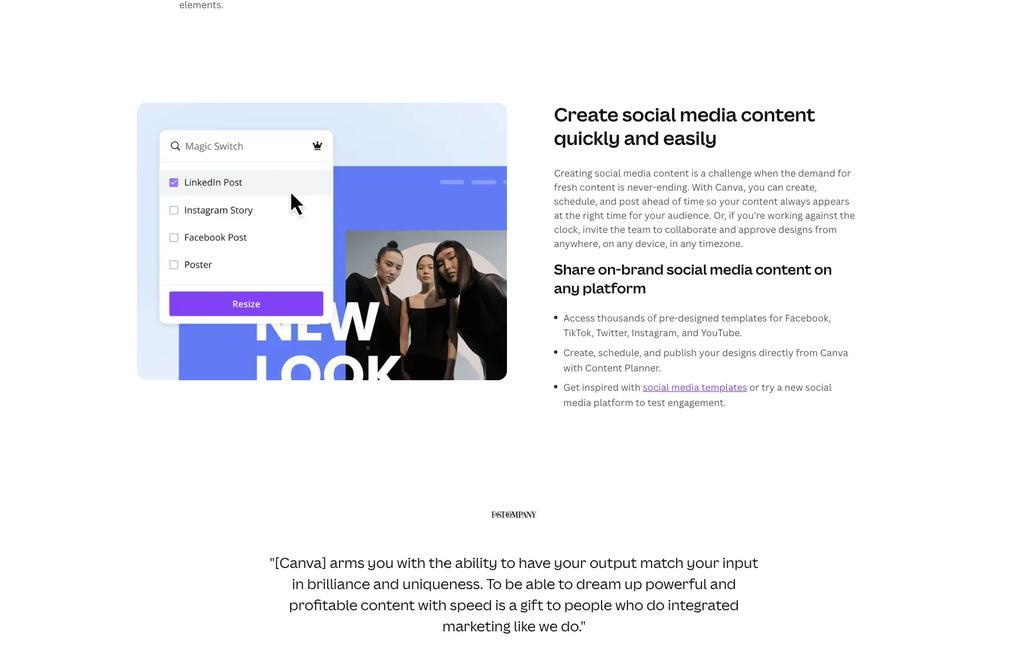 Task type: describe. For each thing, give the bounding box(es) containing it.
and inside create social media content quickly and easily
[[624, 125, 659, 151]]

youtube.
[[701, 327, 742, 340]]

challenge
[[708, 167, 752, 180]]

anywhere,
[[554, 238, 600, 251]]

gift
[[520, 596, 543, 615]]

social media templates link
[[643, 381, 747, 394]]

to up we
[[546, 596, 561, 615]]

input
[[722, 554, 758, 573]]

create, schedule, and publish your designs directly from canva with content planner.
[[563, 347, 848, 375]]

the down appears
[[840, 209, 855, 222]]

ability
[[455, 554, 498, 573]]

like
[[514, 617, 536, 636]]

if
[[729, 209, 735, 222]]

fresh
[[554, 181, 577, 194]]

0 horizontal spatial time
[[606, 209, 627, 222]]

device,
[[635, 238, 667, 251]]

create,
[[786, 181, 817, 194]]

access
[[563, 312, 595, 325]]

a inside creating social media content is a challenge when the demand for fresh content is never-ending. with canva, you can create, schedule, and post ahead of time so your content always appears at the right time for your audience. or, if you're working against the clock, invite the team to collaborate and approve designs from anywhere, on any device, in any timezone.
[[701, 167, 706, 180]]

platform inside or try a new social media platform to test engagement.
[[594, 396, 633, 409]]

thousands
[[597, 312, 645, 325]]

designs inside creating social media content is a challenge when the demand for fresh content is never-ending. with canva, you can create, schedule, and post ahead of time so your content always appears at the right time for your audience. or, if you're working against the clock, invite the team to collaborate and approve designs from anywhere, on any device, in any timezone.
[[778, 223, 813, 236]]

canva
[[820, 347, 848, 360]]

2 horizontal spatial is
[[691, 167, 698, 180]]

who
[[615, 596, 643, 615]]

approve
[[739, 223, 776, 236]]

be
[[505, 575, 523, 594]]

share on-brand social media content on any platform
[[554, 260, 832, 298]]

the up can
[[781, 167, 796, 180]]

to
[[486, 575, 502, 594]]

engagement.
[[668, 396, 726, 409]]

or
[[750, 381, 759, 394]]

and right brilliance at the bottom
[[373, 575, 399, 594]]

twitter,
[[596, 327, 629, 340]]

get inspired with social media templates
[[563, 381, 747, 394]]

we
[[539, 617, 558, 636]]

of inside access thousands of pre-designed templates for facebook, tiktok, twitter, instagram, and youtube.
[[647, 312, 657, 325]]

right
[[583, 209, 604, 222]]

so
[[706, 195, 717, 208]]

instagram,
[[632, 327, 679, 340]]

from inside creating social media content is a challenge when the demand for fresh content is never-ending. with canva, you can create, schedule, and post ahead of time so your content always appears at the right time for your audience. or, if you're working against the clock, invite the team to collaborate and approve designs from anywhere, on any device, in any timezone.
[[815, 223, 837, 236]]

for inside access thousands of pre-designed templates for facebook, tiktok, twitter, instagram, and youtube.
[[769, 312, 783, 325]]

in inside "[canva] arms you with the ability to have your output match your input in brilliance and uniqueness. to be able to dream up powerful and profitable content with speed is a gift to people who do integrated marketing like we do."
[[292, 575, 304, 594]]

social inside creating social media content is a challenge when the demand for fresh content is never-ending. with canva, you can create, schedule, and post ahead of time so your content always appears at the right time for your audience. or, if you're working against the clock, invite the team to collaborate and approve designs from anywhere, on any device, in any timezone.
[[595, 167, 621, 180]]

schedule, inside creating social media content is a challenge when the demand for fresh content is never-ending. with canva, you can create, schedule, and post ahead of time so your content always appears at the right time for your audience. or, if you're working against the clock, invite the team to collaborate and approve designs from anywhere, on any device, in any timezone.
[[554, 195, 597, 208]]

content inside the share on-brand social media content on any platform
[[756, 260, 811, 279]]

on inside creating social media content is a challenge when the demand for fresh content is never-ending. with canva, you can create, schedule, and post ahead of time so your content always appears at the right time for your audience. or, if you're working against the clock, invite the team to collaborate and approve designs from anywhere, on any device, in any timezone.
[[603, 238, 614, 251]]

demand
[[798, 167, 835, 180]]

have
[[519, 554, 551, 573]]

media inside the share on-brand social media content on any platform
[[710, 260, 753, 279]]

your right have
[[554, 554, 586, 573]]

a inside or try a new social media platform to test engagement.
[[777, 381, 782, 394]]

and down input
[[710, 575, 736, 594]]

appears
[[813, 195, 850, 208]]

platform inside the share on-brand social media content on any platform
[[583, 278, 646, 298]]

1 horizontal spatial time
[[684, 195, 704, 208]]

or try a new social media platform to test engagement.
[[563, 381, 832, 409]]

tiktok,
[[563, 327, 594, 340]]

from inside create, schedule, and publish your designs directly from canva with content planner.
[[796, 347, 818, 360]]

with up uniqueness.
[[397, 554, 426, 573]]

with inside create, schedule, and publish your designs directly from canva with content planner.
[[563, 362, 583, 375]]

your down canva,
[[719, 195, 740, 208]]

marketing
[[442, 617, 511, 636]]

content inside create social media content quickly and easily
[[741, 102, 815, 127]]

is inside "[canva] arms you with the ability to have your output match your input in brilliance and uniqueness. to be able to dream up powerful and profitable content with speed is a gift to people who do integrated marketing like we do."
[[495, 596, 506, 615]]

to up be at the bottom of the page
[[501, 554, 515, 573]]

facebook,
[[785, 312, 831, 325]]

a inside "[canva] arms you with the ability to have your output match your input in brilliance and uniqueness. to be able to dream up powerful and profitable content with speed is a gift to people who do integrated marketing like we do."
[[509, 596, 517, 615]]

output
[[590, 554, 637, 573]]

powerful
[[645, 575, 707, 594]]

fast company image
[[492, 512, 536, 519]]

designed
[[678, 312, 719, 325]]

schedule, inside create, schedule, and publish your designs directly from canva with content planner.
[[598, 347, 642, 360]]

and up right on the top of the page
[[600, 195, 617, 208]]

always
[[780, 195, 811, 208]]

clock,
[[554, 223, 580, 236]]

get
[[563, 381, 580, 394]]

new
[[785, 381, 803, 394]]

and inside access thousands of pre-designed templates for facebook, tiktok, twitter, instagram, and youtube.
[[682, 327, 699, 340]]

audience.
[[668, 209, 711, 222]]

share
[[554, 260, 595, 279]]

the inside "[canva] arms you with the ability to have your output match your input in brilliance and uniqueness. to be able to dream up powerful and profitable content with speed is a gift to people who do integrated marketing like we do."
[[429, 554, 452, 573]]

your down ahead
[[645, 209, 665, 222]]

against
[[805, 209, 838, 222]]

easily
[[663, 125, 717, 151]]

"[canva]
[[270, 554, 327, 573]]



Task type: locate. For each thing, give the bounding box(es) containing it.
2 horizontal spatial for
[[838, 167, 851, 180]]

0 horizontal spatial any
[[554, 278, 580, 298]]

you inside creating social media content is a challenge when the demand for fresh content is never-ending. with canva, you can create, schedule, and post ahead of time so your content always appears at the right time for your audience. or, if you're working against the clock, invite the team to collaborate and approve designs from anywhere, on any device, in any timezone.
[[748, 181, 765, 194]]

content
[[741, 102, 815, 127], [653, 167, 689, 180], [580, 181, 615, 194], [742, 195, 778, 208], [756, 260, 811, 279], [361, 596, 415, 615]]

any inside the share on-brand social media content on any platform
[[554, 278, 580, 298]]

any up the access
[[554, 278, 580, 298]]

designs down working
[[778, 223, 813, 236]]

timezone.
[[699, 238, 743, 251]]

1 vertical spatial for
[[629, 209, 642, 222]]

able
[[526, 575, 555, 594]]

to right able
[[558, 575, 573, 594]]

pre-
[[659, 312, 678, 325]]

0 horizontal spatial schedule,
[[554, 195, 597, 208]]

and up planner.
[[644, 347, 661, 360]]

time up audience.
[[684, 195, 704, 208]]

1 vertical spatial platform
[[594, 396, 633, 409]]

1 horizontal spatial you
[[748, 181, 765, 194]]

on
[[603, 238, 614, 251], [814, 260, 832, 279]]

0 vertical spatial is
[[691, 167, 698, 180]]

any down team
[[617, 238, 633, 251]]

1 vertical spatial is
[[618, 181, 625, 194]]

templates for media
[[701, 381, 747, 394]]

create
[[554, 102, 618, 127]]

working
[[768, 209, 803, 222]]

0 vertical spatial you
[[748, 181, 765, 194]]

time down "post"
[[606, 209, 627, 222]]

in inside creating social media content is a challenge when the demand for fresh content is never-ending. with canva, you can create, schedule, and post ahead of time so your content always appears at the right time for your audience. or, if you're working against the clock, invite the team to collaborate and approve designs from anywhere, on any device, in any timezone.
[[670, 238, 678, 251]]

of
[[672, 195, 681, 208], [647, 312, 657, 325]]

the right at
[[565, 209, 580, 222]]

time
[[684, 195, 704, 208], [606, 209, 627, 222]]

1 vertical spatial templates
[[701, 381, 747, 394]]

platform down 'inspired'
[[594, 396, 633, 409]]

post
[[619, 195, 640, 208]]

on inside the share on-brand social media content on any platform
[[814, 260, 832, 279]]

with down create,
[[563, 362, 583, 375]]

invite
[[583, 223, 608, 236]]

and down if at the right top
[[719, 223, 736, 236]]

2 vertical spatial a
[[509, 596, 517, 615]]

your
[[719, 195, 740, 208], [645, 209, 665, 222], [699, 347, 720, 360], [554, 554, 586, 573], [687, 554, 719, 573]]

to left test
[[636, 396, 645, 409]]

0 vertical spatial on
[[603, 238, 614, 251]]

of up instagram,
[[647, 312, 657, 325]]

1 vertical spatial of
[[647, 312, 657, 325]]

1 vertical spatial schedule,
[[598, 347, 642, 360]]

people
[[564, 596, 612, 615]]

is down 'to'
[[495, 596, 506, 615]]

from down against
[[815, 223, 837, 236]]

to inside creating social media content is a challenge when the demand for fresh content is never-ending. with canva, you can create, schedule, and post ahead of time so your content always appears at the right time for your audience. or, if you're working against the clock, invite the team to collaborate and approve designs from anywhere, on any device, in any timezone.
[[653, 223, 663, 236]]

of down the ending.
[[672, 195, 681, 208]]

a right try
[[777, 381, 782, 394]]

you down when
[[748, 181, 765, 194]]

0 horizontal spatial on
[[603, 238, 614, 251]]

collaborate
[[665, 223, 717, 236]]

0 horizontal spatial designs
[[722, 347, 756, 360]]

and left the easily
[[624, 125, 659, 151]]

you're
[[737, 209, 765, 222]]

0 horizontal spatial of
[[647, 312, 657, 325]]

media inside create social media content quickly and easily
[[680, 102, 737, 127]]

1 vertical spatial from
[[796, 347, 818, 360]]

1 vertical spatial on
[[814, 260, 832, 279]]

at
[[554, 209, 563, 222]]

schedule,
[[554, 195, 597, 208], [598, 347, 642, 360]]

0 vertical spatial templates
[[721, 312, 767, 325]]

platform
[[583, 278, 646, 298], [594, 396, 633, 409]]

schedule, down fresh
[[554, 195, 597, 208]]

any
[[617, 238, 633, 251], [680, 238, 697, 251], [554, 278, 580, 298]]

the left team
[[610, 223, 625, 236]]

of inside creating social media content is a challenge when the demand for fresh content is never-ending. with canva, you can create, schedule, and post ahead of time so your content always appears at the right time for your audience. or, if you're working against the clock, invite the team to collaborate and approve designs from anywhere, on any device, in any timezone.
[[672, 195, 681, 208]]

team
[[628, 223, 651, 236]]

and down the designed
[[682, 327, 699, 340]]

or,
[[714, 209, 726, 222]]

1 horizontal spatial any
[[617, 238, 633, 251]]

on-
[[598, 260, 621, 279]]

social inside or try a new social media platform to test engagement.
[[805, 381, 832, 394]]

integrated
[[668, 596, 739, 615]]

ending.
[[656, 181, 690, 194]]

0 vertical spatial designs
[[778, 223, 813, 236]]

create,
[[563, 347, 596, 360]]

canva,
[[715, 181, 746, 194]]

0 horizontal spatial you
[[368, 554, 394, 573]]

arms
[[330, 554, 365, 573]]

try
[[762, 381, 775, 394]]

do."
[[561, 617, 586, 636]]

with down uniqueness.
[[418, 596, 447, 615]]

1 horizontal spatial in
[[670, 238, 678, 251]]

a up with
[[701, 167, 706, 180]]

1 vertical spatial a
[[777, 381, 782, 394]]

test
[[648, 396, 665, 409]]

content inside "[canva] arms you with the ability to have your output match your input in brilliance and uniqueness. to be able to dream up powerful and profitable content with speed is a gift to people who do integrated marketing like we do."
[[361, 596, 415, 615]]

content
[[585, 362, 622, 375]]

in
[[670, 238, 678, 251], [292, 575, 304, 594]]

templates left or
[[701, 381, 747, 394]]

ahead
[[642, 195, 670, 208]]

never-
[[627, 181, 656, 194]]

inspired
[[582, 381, 619, 394]]

and inside create, schedule, and publish your designs directly from canva with content planner.
[[644, 347, 661, 360]]

you
[[748, 181, 765, 194], [368, 554, 394, 573]]

1 vertical spatial time
[[606, 209, 627, 222]]

up
[[624, 575, 642, 594]]

0 vertical spatial time
[[684, 195, 704, 208]]

the up uniqueness.
[[429, 554, 452, 573]]

schedule, down twitter,
[[598, 347, 642, 360]]

is up "post"
[[618, 181, 625, 194]]

on up facebook, on the right of page
[[814, 260, 832, 279]]

1 horizontal spatial is
[[618, 181, 625, 194]]

your down youtube.
[[699, 347, 720, 360]]

2 vertical spatial for
[[769, 312, 783, 325]]

2 vertical spatial is
[[495, 596, 506, 615]]

uniqueness.
[[402, 575, 483, 594]]

0 horizontal spatial for
[[629, 209, 642, 222]]

"[canva] arms you with the ability to have your output match your input in brilliance and uniqueness. to be able to dream up powerful and profitable content with speed is a gift to people who do integrated marketing like we do."
[[270, 554, 758, 636]]

1 vertical spatial you
[[368, 554, 394, 573]]

1 horizontal spatial of
[[672, 195, 681, 208]]

to up device,
[[653, 223, 663, 236]]

dream
[[576, 575, 621, 594]]

your up powerful
[[687, 554, 719, 573]]

designs down youtube.
[[722, 347, 756, 360]]

on down invite
[[603, 238, 614, 251]]

speed
[[450, 596, 492, 615]]

publish
[[663, 347, 697, 360]]

is up with
[[691, 167, 698, 180]]

templates
[[721, 312, 767, 325], [701, 381, 747, 394]]

social
[[622, 102, 676, 127], [595, 167, 621, 180], [667, 260, 707, 279], [643, 381, 669, 394], [805, 381, 832, 394]]

create social media content quickly and easily
[[554, 102, 815, 151]]

1 vertical spatial in
[[292, 575, 304, 594]]

in down collaborate
[[670, 238, 678, 251]]

1 horizontal spatial for
[[769, 312, 783, 325]]

1 horizontal spatial a
[[701, 167, 706, 180]]

you right arms
[[368, 554, 394, 573]]

with down planner.
[[621, 381, 641, 394]]

1 horizontal spatial schedule,
[[598, 347, 642, 360]]

0 horizontal spatial in
[[292, 575, 304, 594]]

profitable
[[289, 596, 358, 615]]

to
[[653, 223, 663, 236], [636, 396, 645, 409], [501, 554, 515, 573], [558, 575, 573, 594], [546, 596, 561, 615]]

0 vertical spatial of
[[672, 195, 681, 208]]

is
[[691, 167, 698, 180], [618, 181, 625, 194], [495, 596, 506, 615]]

0 vertical spatial in
[[670, 238, 678, 251]]

2 horizontal spatial any
[[680, 238, 697, 251]]

social inside the share on-brand social media content on any platform
[[667, 260, 707, 279]]

a
[[701, 167, 706, 180], [777, 381, 782, 394], [509, 596, 517, 615]]

the
[[781, 167, 796, 180], [565, 209, 580, 222], [840, 209, 855, 222], [610, 223, 625, 236], [429, 554, 452, 573]]

0 vertical spatial a
[[701, 167, 706, 180]]

2 horizontal spatial a
[[777, 381, 782, 394]]

directly
[[759, 347, 794, 360]]

a left gift
[[509, 596, 517, 615]]

with
[[563, 362, 583, 375], [621, 381, 641, 394], [397, 554, 426, 573], [418, 596, 447, 615]]

0 vertical spatial for
[[838, 167, 851, 180]]

0 vertical spatial from
[[815, 223, 837, 236]]

1 horizontal spatial on
[[814, 260, 832, 279]]

access thousands of pre-designed templates for facebook, tiktok, twitter, instagram, and youtube.
[[563, 312, 831, 340]]

media inside creating social media content is a challenge when the demand for fresh content is never-ending. with canva, you can create, schedule, and post ahead of time so your content always appears at the right time for your audience. or, if you're working against the clock, invite the team to collaborate and approve designs from anywhere, on any device, in any timezone.
[[623, 167, 651, 180]]

any down collaborate
[[680, 238, 697, 251]]

0 horizontal spatial is
[[495, 596, 506, 615]]

do
[[647, 596, 665, 615]]

1 vertical spatial designs
[[722, 347, 756, 360]]

media inside or try a new social media platform to test engagement.
[[563, 396, 591, 409]]

templates for designed
[[721, 312, 767, 325]]

can
[[767, 181, 784, 194]]

creating social media content is a challenge when the demand for fresh content is never-ending. with canva, you can create, schedule, and post ahead of time so your content always appears at the right time for your audience. or, if you're working against the clock, invite the team to collaborate and approve designs from anywhere, on any device, in any timezone.
[[554, 167, 855, 251]]

in down "[canva]
[[292, 575, 304, 594]]

social inside create social media content quickly and easily
[[622, 102, 676, 127]]

0 vertical spatial platform
[[583, 278, 646, 298]]

from
[[815, 223, 837, 236], [796, 347, 818, 360]]

planner.
[[625, 362, 661, 375]]

quickly
[[554, 125, 620, 151]]

and
[[624, 125, 659, 151], [600, 195, 617, 208], [719, 223, 736, 236], [682, 327, 699, 340], [644, 347, 661, 360], [373, 575, 399, 594], [710, 575, 736, 594]]

brilliance
[[307, 575, 370, 594]]

when
[[754, 167, 778, 180]]

for right demand
[[838, 167, 851, 180]]

with
[[692, 181, 713, 194]]

brand
[[621, 260, 664, 279]]

for left facebook, on the right of page
[[769, 312, 783, 325]]

designs
[[778, 223, 813, 236], [722, 347, 756, 360]]

templates up youtube.
[[721, 312, 767, 325]]

designs inside create, schedule, and publish your designs directly from canva with content planner.
[[722, 347, 756, 360]]

you inside "[canva] arms you with the ability to have your output match your input in brilliance and uniqueness. to be able to dream up powerful and profitable content with speed is a gift to people who do integrated marketing like we do."
[[368, 554, 394, 573]]

to inside or try a new social media platform to test engagement.
[[636, 396, 645, 409]]

creating
[[554, 167, 592, 180]]

platform up thousands
[[583, 278, 646, 298]]

match
[[640, 554, 684, 573]]

from left canva on the right
[[796, 347, 818, 360]]

your inside create, schedule, and publish your designs directly from canva with content planner.
[[699, 347, 720, 360]]

for
[[838, 167, 851, 180], [629, 209, 642, 222], [769, 312, 783, 325]]

for up team
[[629, 209, 642, 222]]

1 horizontal spatial designs
[[778, 223, 813, 236]]

0 vertical spatial schedule,
[[554, 195, 597, 208]]

templates inside access thousands of pre-designed templates for facebook, tiktok, twitter, instagram, and youtube.
[[721, 312, 767, 325]]

0 horizontal spatial a
[[509, 596, 517, 615]]



Task type: vqa. For each thing, say whether or not it's contained in the screenshot.
the bottommost two
no



